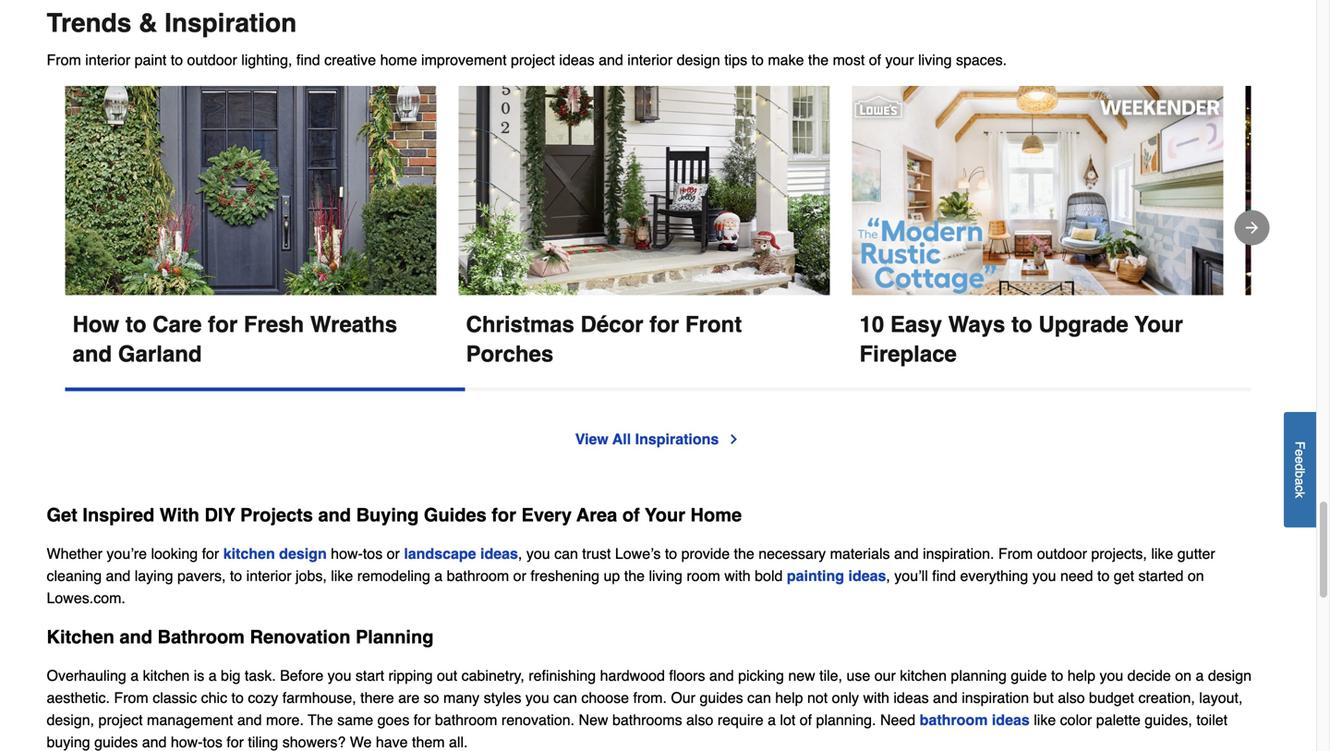 Task type: locate. For each thing, give the bounding box(es) containing it.
christmas décor for front porches link
[[459, 86, 830, 369]]

0 horizontal spatial with
[[725, 567, 751, 584]]

0 vertical spatial ,
[[518, 545, 522, 562]]

e up b
[[1293, 456, 1308, 464]]

1 vertical spatial how-
[[171, 734, 203, 751]]

c
[[1293, 485, 1308, 492]]

tips
[[725, 51, 748, 68]]

out
[[437, 667, 457, 684]]

interior
[[85, 51, 130, 68], [628, 51, 673, 68], [246, 567, 292, 584]]

1 horizontal spatial ,
[[886, 567, 890, 584]]

the right provide
[[734, 545, 755, 562]]

also up color
[[1058, 689, 1085, 706]]

tos up remodeling
[[363, 545, 383, 562]]

and inside like color palette guides, toilet buying guides and how-tos for tiling showers? we have them all.
[[142, 734, 167, 751]]

from inside , you can trust lowe's to provide the necessary materials and inspiration. from outdoor projects, like gutter cleaning and laying pavers, to interior jobs, like remodeling a bathroom or freshening up the living room with bold
[[999, 545, 1033, 562]]

for left front
[[650, 312, 679, 337]]

project right improvement
[[511, 51, 555, 68]]

living down lowe's
[[649, 567, 683, 584]]

kitchen and bathroom renovation planning
[[47, 626, 434, 648]]

d
[[1293, 464, 1308, 471]]

overhauling a kitchen is a big task. before you start ripping out cabinetry, refinishing hardwood floors and picking new tile, use our kitchen planning guide to help you decide on a design aesthetic. from classic chic to cozy farmhouse, there are so many styles you can choose from. our guides can help not only with ideas and inspiration but also budget creation, layout, design, project management and more. the same goes for bathroom renovation. new bathrooms also require a lot of planning. need
[[47, 667, 1252, 728]]

2 horizontal spatial design
[[1208, 667, 1252, 684]]

0 vertical spatial help
[[1068, 667, 1096, 684]]

for left tiling
[[227, 734, 244, 751]]

a down landscape
[[434, 567, 443, 584]]

outdoor down the inspiration
[[187, 51, 237, 68]]

bathroom ideas link
[[920, 711, 1030, 728]]

1 vertical spatial find
[[932, 567, 956, 584]]

0 horizontal spatial also
[[686, 711, 714, 728]]

e up d
[[1293, 449, 1308, 456]]

jobs,
[[296, 567, 327, 584]]

pavers,
[[177, 567, 226, 584]]

project down 'aesthetic.'
[[98, 711, 143, 728]]

looking
[[151, 545, 198, 562]]

1 vertical spatial with
[[863, 689, 890, 706]]

2 horizontal spatial of
[[869, 51, 881, 68]]

1 vertical spatial the
[[734, 545, 755, 562]]

all.
[[449, 734, 468, 751]]

from
[[47, 51, 81, 68], [999, 545, 1033, 562], [114, 689, 149, 706]]

1 horizontal spatial with
[[863, 689, 890, 706]]

f e e d b a c k button
[[1284, 412, 1317, 527]]

all
[[613, 430, 631, 448]]

to left get
[[1098, 567, 1110, 584]]

bathroom down many
[[435, 711, 497, 728]]

your up lowe's
[[645, 504, 685, 526]]

can up freshening
[[554, 545, 578, 562]]

a right overhauling
[[130, 667, 139, 684]]

to up garland
[[125, 312, 146, 337]]

with
[[725, 567, 751, 584], [863, 689, 890, 706]]

planning.
[[816, 711, 876, 728]]

0 vertical spatial with
[[725, 567, 751, 584]]

a right is
[[209, 667, 217, 684]]

, down every
[[518, 545, 522, 562]]

help up lot
[[775, 689, 803, 706]]

1 horizontal spatial outdoor
[[1037, 545, 1087, 562]]

your inside 10 easy ways to upgrade your fireplace
[[1135, 312, 1183, 337]]

a up k
[[1293, 478, 1308, 485]]

, you'll find everything you need to get started on lowes.com.
[[47, 567, 1204, 606]]

gutter
[[1178, 545, 1216, 562]]

view
[[575, 430, 609, 448]]

lowes.com.
[[47, 589, 126, 606]]

of left your
[[869, 51, 881, 68]]

new
[[788, 667, 815, 684]]

how- down management
[[171, 734, 203, 751]]

on
[[1188, 567, 1204, 584], [1175, 667, 1192, 684]]

inspiration.
[[923, 545, 995, 562]]

0 vertical spatial also
[[1058, 689, 1085, 706]]

1 vertical spatial guides
[[94, 734, 138, 751]]

, inside , you'll find everything you need to get started on lowes.com.
[[886, 567, 890, 584]]

project inside "overhauling a kitchen is a big task. before you start ripping out cabinetry, refinishing hardwood floors and picking new tile, use our kitchen planning guide to help you decide on a design aesthetic. from classic chic to cozy farmhouse, there are so many styles you can choose from. our guides can help not only with ideas and inspiration but also budget creation, layout, design, project management and more. the same goes for bathroom renovation. new bathrooms also require a lot of planning. need"
[[98, 711, 143, 728]]

on up creation, on the bottom right of page
[[1175, 667, 1192, 684]]

0 horizontal spatial the
[[624, 567, 645, 584]]

0 horizontal spatial help
[[775, 689, 803, 706]]

with down our
[[863, 689, 890, 706]]

guide
[[1011, 667, 1047, 684]]

design inside "overhauling a kitchen is a big task. before you start ripping out cabinetry, refinishing hardwood floors and picking new tile, use our kitchen planning guide to help you decide on a design aesthetic. from classic chic to cozy farmhouse, there are so many styles you can choose from. our guides can help not only with ideas and inspiration but also budget creation, layout, design, project management and more. the same goes for bathroom renovation. new bathrooms also require a lot of planning. need"
[[1208, 667, 1252, 684]]

0 vertical spatial project
[[511, 51, 555, 68]]

hardwood
[[600, 667, 665, 684]]

interior left 'tips'
[[628, 51, 673, 68]]

you up renovation.
[[526, 689, 549, 706]]

cozy
[[248, 689, 278, 706]]

design up jobs,
[[279, 545, 327, 562]]

like right jobs,
[[331, 567, 353, 584]]

kitchen down projects on the left of page
[[223, 545, 275, 562]]

0 vertical spatial living
[[918, 51, 952, 68]]

or up remodeling
[[387, 545, 400, 562]]

2 horizontal spatial from
[[999, 545, 1033, 562]]

project
[[511, 51, 555, 68], [98, 711, 143, 728]]

with left bold
[[725, 567, 751, 584]]

0 horizontal spatial project
[[98, 711, 143, 728]]

ways
[[948, 312, 1006, 337]]

1 vertical spatial project
[[98, 711, 143, 728]]

1 vertical spatial ,
[[886, 567, 890, 584]]

1 horizontal spatial interior
[[246, 567, 292, 584]]

1 horizontal spatial from
[[114, 689, 149, 706]]

living right your
[[918, 51, 952, 68]]

0 horizontal spatial from
[[47, 51, 81, 68]]

kitchen right our
[[900, 667, 947, 684]]

porches
[[466, 341, 554, 367]]

for up them
[[414, 711, 431, 728]]

to right paint on the top left of page
[[171, 51, 183, 68]]

tos
[[363, 545, 383, 562], [203, 734, 223, 751]]

0 horizontal spatial living
[[649, 567, 683, 584]]

&
[[139, 8, 157, 38]]

kitchen up classic
[[143, 667, 190, 684]]

find inside , you'll find everything you need to get started on lowes.com.
[[932, 567, 956, 584]]

1 horizontal spatial guides
[[700, 689, 743, 706]]

ideas inside "overhauling a kitchen is a big task. before you start ripping out cabinetry, refinishing hardwood floors and picking new tile, use our kitchen planning guide to help you decide on a design aesthetic. from classic chic to cozy farmhouse, there are so many styles you can choose from. our guides can help not only with ideas and inspiration but also budget creation, layout, design, project management and more. the same goes for bathroom renovation. new bathrooms also require a lot of planning. need"
[[894, 689, 929, 706]]

episode of the weekender: the modern rustic cottage image
[[852, 86, 1224, 296]]

2 vertical spatial the
[[624, 567, 645, 584]]

with inside , you can trust lowe's to provide the necessary materials and inspiration. from outdoor projects, like gutter cleaning and laying pavers, to interior jobs, like remodeling a bathroom or freshening up the living room with bold
[[725, 567, 751, 584]]

necessary
[[759, 545, 826, 562]]

0 vertical spatial how-
[[331, 545, 363, 562]]

find down inspiration.
[[932, 567, 956, 584]]

1 horizontal spatial the
[[734, 545, 755, 562]]

guides
[[424, 504, 487, 526]]

from down trends
[[47, 51, 81, 68]]

1 horizontal spatial living
[[918, 51, 952, 68]]

bathroom down landscape ideas link
[[447, 567, 509, 584]]

2 vertical spatial from
[[114, 689, 149, 706]]

design up layout,
[[1208, 667, 1252, 684]]

floors
[[669, 667, 705, 684]]

0 horizontal spatial interior
[[85, 51, 130, 68]]

from up the everything
[[999, 545, 1033, 562]]

tile,
[[820, 667, 843, 684]]

1 vertical spatial outdoor
[[1037, 545, 1087, 562]]

0 horizontal spatial ,
[[518, 545, 522, 562]]

like
[[1151, 545, 1174, 562], [331, 567, 353, 584], [1034, 711, 1056, 728]]

to right 'tips'
[[752, 51, 764, 68]]

there
[[360, 689, 394, 706]]

1 horizontal spatial find
[[932, 567, 956, 584]]

tiling
[[248, 734, 278, 751]]

1 horizontal spatial of
[[800, 711, 812, 728]]

your
[[1135, 312, 1183, 337], [645, 504, 685, 526]]

diy
[[205, 504, 235, 526]]

1 vertical spatial living
[[649, 567, 683, 584]]

ideas
[[559, 51, 595, 68], [480, 545, 518, 562], [849, 567, 886, 584], [894, 689, 929, 706], [992, 711, 1030, 728]]

like up started
[[1151, 545, 1174, 562]]

to
[[171, 51, 183, 68], [752, 51, 764, 68], [125, 312, 146, 337], [1012, 312, 1033, 337], [665, 545, 677, 562], [230, 567, 242, 584], [1098, 567, 1110, 584], [1051, 667, 1064, 684], [231, 689, 244, 706]]

how- up remodeling
[[331, 545, 363, 562]]

2 vertical spatial of
[[800, 711, 812, 728]]

kitchen
[[223, 545, 275, 562], [143, 667, 190, 684], [900, 667, 947, 684]]

view all inspirations link
[[575, 428, 741, 450]]

, inside , you can trust lowe's to provide the necessary materials and inspiration. from outdoor projects, like gutter cleaning and laying pavers, to interior jobs, like remodeling a bathroom or freshening up the living room with bold
[[518, 545, 522, 562]]

1 horizontal spatial like
[[1034, 711, 1056, 728]]

e
[[1293, 449, 1308, 456], [1293, 456, 1308, 464]]

1 horizontal spatial tos
[[363, 545, 383, 562]]

can inside , you can trust lowe's to provide the necessary materials and inspiration. from outdoor projects, like gutter cleaning and laying pavers, to interior jobs, like remodeling a bathroom or freshening up the living room with bold
[[554, 545, 578, 562]]

1 vertical spatial tos
[[203, 734, 223, 751]]

fireplace
[[860, 341, 957, 367]]

1 vertical spatial or
[[513, 567, 527, 584]]

or left freshening
[[513, 567, 527, 584]]

bathroom inside "overhauling a kitchen is a big task. before you start ripping out cabinetry, refinishing hardwood floors and picking new tile, use our kitchen planning guide to help you decide on a design aesthetic. from classic chic to cozy farmhouse, there are so many styles you can choose from. our guides can help not only with ideas and inspiration but also budget creation, layout, design, project management and more. the same goes for bathroom renovation. new bathrooms also require a lot of planning. need"
[[435, 711, 497, 728]]

color
[[1060, 711, 1092, 728]]

tos down management
[[203, 734, 223, 751]]

0 horizontal spatial your
[[645, 504, 685, 526]]

1 e from the top
[[1293, 449, 1308, 456]]

interior down trends
[[85, 51, 130, 68]]

also
[[1058, 689, 1085, 706], [686, 711, 714, 728]]

1 vertical spatial from
[[999, 545, 1033, 562]]

0 horizontal spatial or
[[387, 545, 400, 562]]

how
[[73, 312, 119, 337]]

christmas
[[466, 312, 575, 337]]

1 horizontal spatial help
[[1068, 667, 1096, 684]]

b
[[1293, 471, 1308, 478]]

2 vertical spatial design
[[1208, 667, 1252, 684]]

help up budget at the right bottom
[[1068, 667, 1096, 684]]

0 horizontal spatial design
[[279, 545, 327, 562]]

interior down kitchen design link
[[246, 567, 292, 584]]

fresh
[[244, 312, 304, 337]]

0 horizontal spatial like
[[331, 567, 353, 584]]

0 vertical spatial on
[[1188, 567, 1204, 584]]

a front porch decorated with holiday garland, string lights and a red and green welcome mat. image
[[459, 86, 830, 296]]

on inside , you'll find everything you need to get started on lowes.com.
[[1188, 567, 1204, 584]]

projects,
[[1091, 545, 1147, 562]]

same
[[337, 711, 373, 728]]

to right ways
[[1012, 312, 1033, 337]]

0 vertical spatial your
[[1135, 312, 1183, 337]]

k
[[1293, 492, 1308, 498]]

guides up require
[[700, 689, 743, 706]]

your
[[886, 51, 914, 68]]

upgrade
[[1039, 312, 1129, 337]]

of
[[869, 51, 881, 68], [623, 504, 640, 526], [800, 711, 812, 728]]

0 vertical spatial of
[[869, 51, 881, 68]]

you up budget at the right bottom
[[1100, 667, 1124, 684]]

of right lot
[[800, 711, 812, 728]]

buying
[[47, 734, 90, 751]]

to up but
[[1051, 667, 1064, 684]]

0 vertical spatial find
[[296, 51, 320, 68]]

or
[[387, 545, 400, 562], [513, 567, 527, 584]]

find right lighting,
[[296, 51, 320, 68]]

them
[[412, 734, 445, 751]]

0 vertical spatial design
[[677, 51, 720, 68]]

1 vertical spatial on
[[1175, 667, 1192, 684]]

1 horizontal spatial your
[[1135, 312, 1183, 337]]

0 horizontal spatial guides
[[94, 734, 138, 751]]

0 vertical spatial from
[[47, 51, 81, 68]]

for right care
[[208, 312, 238, 337]]

living inside , you can trust lowe's to provide the necessary materials and inspiration. from outdoor projects, like gutter cleaning and laying pavers, to interior jobs, like remodeling a bathroom or freshening up the living room with bold
[[649, 567, 683, 584]]

up
[[604, 567, 620, 584]]

on down gutter
[[1188, 567, 1204, 584]]

from left classic
[[114, 689, 149, 706]]

scrollbar
[[65, 388, 465, 391]]

but
[[1033, 689, 1054, 706]]

you inside , you can trust lowe's to provide the necessary materials and inspiration. from outdoor projects, like gutter cleaning and laying pavers, to interior jobs, like remodeling a bathroom or freshening up the living room with bold
[[526, 545, 550, 562]]

0 vertical spatial the
[[808, 51, 829, 68]]

0 vertical spatial or
[[387, 545, 400, 562]]

0 horizontal spatial how-
[[171, 734, 203, 751]]

you up freshening
[[526, 545, 550, 562]]

the down lowe's
[[624, 567, 645, 584]]

a inside , you can trust lowe's to provide the necessary materials and inspiration. from outdoor projects, like gutter cleaning and laying pavers, to interior jobs, like remodeling a bathroom or freshening up the living room with bold
[[434, 567, 443, 584]]

0 horizontal spatial outdoor
[[187, 51, 237, 68]]

your right upgrade
[[1135, 312, 1183, 337]]

you left need
[[1033, 567, 1056, 584]]

from inside "overhauling a kitchen is a big task. before you start ripping out cabinetry, refinishing hardwood floors and picking new tile, use our kitchen planning guide to help you decide on a design aesthetic. from classic chic to cozy farmhouse, there are so many styles you can choose from. our guides can help not only with ideas and inspiration but also budget creation, layout, design, project management and more. the same goes for bathroom renovation. new bathrooms also require a lot of planning. need"
[[114, 689, 149, 706]]

0 vertical spatial guides
[[700, 689, 743, 706]]

2 horizontal spatial interior
[[628, 51, 673, 68]]

1 horizontal spatial how-
[[331, 545, 363, 562]]

, left the you'll
[[886, 567, 890, 584]]

outdoor up need
[[1037, 545, 1087, 562]]

1 horizontal spatial or
[[513, 567, 527, 584]]

a up layout,
[[1196, 667, 1204, 684]]

also down our
[[686, 711, 714, 728]]

2 vertical spatial like
[[1034, 711, 1056, 728]]

painting
[[787, 567, 844, 584]]

or inside , you can trust lowe's to provide the necessary materials and inspiration. from outdoor projects, like gutter cleaning and laying pavers, to interior jobs, like remodeling a bathroom or freshening up the living room with bold
[[513, 567, 527, 584]]

0 horizontal spatial tos
[[203, 734, 223, 751]]

like down but
[[1034, 711, 1056, 728]]

design left 'tips'
[[677, 51, 720, 68]]

of right area
[[623, 504, 640, 526]]

guides right buying
[[94, 734, 138, 751]]

outdoor
[[187, 51, 237, 68], [1037, 545, 1087, 562]]

bathroom
[[447, 567, 509, 584], [435, 711, 497, 728], [920, 711, 988, 728]]

0 vertical spatial outdoor
[[187, 51, 237, 68]]

of inside "overhauling a kitchen is a big task. before you start ripping out cabinetry, refinishing hardwood floors and picking new tile, use our kitchen planning guide to help you decide on a design aesthetic. from classic chic to cozy farmhouse, there are so many styles you can choose from. our guides can help not only with ideas and inspiration but also budget creation, layout, design, project management and more. the same goes for bathroom renovation. new bathrooms also require a lot of planning. need"
[[800, 711, 812, 728]]

the left the "most"
[[808, 51, 829, 68]]

to inside 10 easy ways to upgrade your fireplace
[[1012, 312, 1033, 337]]

2 horizontal spatial like
[[1151, 545, 1174, 562]]

a city apartment decorated with a christmas tree, lighted garland and candles. image
[[1246, 86, 1330, 296]]

1 vertical spatial of
[[623, 504, 640, 526]]



Task type: describe. For each thing, give the bounding box(es) containing it.
inspiration
[[165, 8, 297, 38]]

bold
[[755, 567, 783, 584]]

renovation.
[[502, 711, 575, 728]]

for left every
[[492, 504, 516, 526]]

like inside like color palette guides, toilet buying guides and how-tos for tiling showers? we have them all.
[[1034, 711, 1056, 728]]

start
[[356, 667, 384, 684]]

0 horizontal spatial find
[[296, 51, 320, 68]]

is
[[194, 667, 204, 684]]

bathroom down inspiration
[[920, 711, 988, 728]]

2 horizontal spatial the
[[808, 51, 829, 68]]

like color palette guides, toilet buying guides and how-tos for tiling showers? we have them all.
[[47, 711, 1228, 751]]

projects
[[240, 504, 313, 526]]

design,
[[47, 711, 94, 728]]

decide
[[1128, 667, 1171, 684]]

can down picking
[[747, 689, 771, 706]]

refinishing
[[529, 667, 596, 684]]

from.
[[633, 689, 667, 706]]

trust
[[582, 545, 611, 562]]

a navy blue door on a brick home decorated with a fresh wreath and garland. image
[[65, 86, 437, 296]]

for inside christmas décor for front porches
[[650, 312, 679, 337]]

0 vertical spatial like
[[1151, 545, 1174, 562]]

for inside how to care for fresh wreaths and garland
[[208, 312, 238, 337]]

we
[[350, 734, 372, 751]]

1 vertical spatial also
[[686, 711, 714, 728]]

need
[[880, 711, 916, 728]]

lowe's
[[615, 545, 661, 562]]

trends & inspiration
[[47, 8, 297, 38]]

chic
[[201, 689, 227, 706]]

0 vertical spatial tos
[[363, 545, 383, 562]]

planning
[[356, 626, 434, 648]]

christmas décor for front porches
[[466, 312, 748, 367]]

kitchen
[[47, 626, 114, 648]]

you inside , you'll find everything you need to get started on lowes.com.
[[1033, 567, 1056, 584]]

bathrooms
[[613, 711, 682, 728]]

1 horizontal spatial project
[[511, 51, 555, 68]]

painting ideas
[[787, 567, 886, 584]]

arrow right image
[[1243, 218, 1262, 237]]

garland
[[118, 341, 202, 367]]

area
[[577, 504, 617, 526]]

a left lot
[[768, 711, 776, 728]]

spaces.
[[956, 51, 1007, 68]]

inspired
[[83, 504, 154, 526]]

wreaths
[[310, 312, 397, 337]]

bathroom ideas
[[920, 711, 1030, 728]]

how- inside like color palette guides, toilet buying guides and how-tos for tiling showers? we have them all.
[[171, 734, 203, 751]]

on inside "overhauling a kitchen is a big task. before you start ripping out cabinetry, refinishing hardwood floors and picking new tile, use our kitchen planning guide to help you decide on a design aesthetic. from classic chic to cozy farmhouse, there are so many styles you can choose from. our guides can help not only with ideas and inspiration but also budget creation, layout, design, project management and more. the same goes for bathroom renovation. new bathrooms also require a lot of planning. need"
[[1175, 667, 1192, 684]]

1 vertical spatial like
[[331, 567, 353, 584]]

to right lowe's
[[665, 545, 677, 562]]

to inside how to care for fresh wreaths and garland
[[125, 312, 146, 337]]

2 horizontal spatial kitchen
[[900, 667, 947, 684]]

1 vertical spatial your
[[645, 504, 685, 526]]

with inside "overhauling a kitchen is a big task. before you start ripping out cabinetry, refinishing hardwood floors and picking new tile, use our kitchen planning guide to help you decide on a design aesthetic. from classic chic to cozy farmhouse, there are so many styles you can choose from. our guides can help not only with ideas and inspiration but also budget creation, layout, design, project management and more. the same goes for bathroom renovation. new bathrooms also require a lot of planning. need"
[[863, 689, 890, 706]]

creation,
[[1139, 689, 1195, 706]]

make
[[768, 51, 804, 68]]

our
[[875, 667, 896, 684]]

get inspired with diy projects and buying guides for every area of your home
[[47, 504, 742, 526]]

materials
[[830, 545, 890, 562]]

1 horizontal spatial also
[[1058, 689, 1085, 706]]

10 easy ways to upgrade your fireplace
[[860, 312, 1190, 367]]

f e e d b a c k
[[1293, 441, 1308, 498]]

farmhouse,
[[282, 689, 356, 706]]

you up farmhouse,
[[328, 667, 351, 684]]

and inside how to care for fresh wreaths and garland
[[73, 341, 112, 367]]

more.
[[266, 711, 304, 728]]

laying
[[135, 567, 173, 584]]

lighting,
[[241, 51, 292, 68]]

outdoor inside , you can trust lowe's to provide the necessary materials and inspiration. from outdoor projects, like gutter cleaning and laying pavers, to interior jobs, like remodeling a bathroom or freshening up the living room with bold
[[1037, 545, 1087, 562]]

for up 'pavers,'
[[202, 545, 219, 562]]

from interior paint to outdoor lighting, find creative home improvement project ideas and interior design tips to make the most of your living spaces.
[[47, 51, 1007, 68]]

require
[[718, 711, 764, 728]]

chevron right image
[[726, 432, 741, 447]]

paint
[[135, 51, 167, 68]]

big
[[221, 667, 241, 684]]

easy
[[890, 312, 942, 337]]

to right 'pavers,'
[[230, 567, 242, 584]]

can down refinishing
[[554, 689, 577, 706]]

bathroom
[[158, 626, 245, 648]]

home
[[691, 504, 742, 526]]

new
[[579, 711, 608, 728]]

care
[[153, 312, 202, 337]]

home
[[380, 51, 417, 68]]

to down big
[[231, 689, 244, 706]]

landscape ideas link
[[404, 545, 518, 562]]

1 vertical spatial design
[[279, 545, 327, 562]]

, for you'll
[[886, 567, 890, 584]]

choose
[[581, 689, 629, 706]]

with
[[160, 504, 199, 526]]

kitchen design link
[[223, 545, 327, 562]]

1 horizontal spatial kitchen
[[223, 545, 275, 562]]

0 horizontal spatial of
[[623, 504, 640, 526]]

not
[[807, 689, 828, 706]]

2 e from the top
[[1293, 456, 1308, 464]]

showers?
[[282, 734, 346, 751]]

tos inside like color palette guides, toilet buying guides and how-tos for tiling showers? we have them all.
[[203, 734, 223, 751]]

aesthetic.
[[47, 689, 110, 706]]

renovation
[[250, 626, 351, 648]]

for inside "overhauling a kitchen is a big task. before you start ripping out cabinetry, refinishing hardwood floors and picking new tile, use our kitchen planning guide to help you decide on a design aesthetic. from classic chic to cozy farmhouse, there are so many styles you can choose from. our guides can help not only with ideas and inspiration but also budget creation, layout, design, project management and more. the same goes for bathroom renovation. new bathrooms also require a lot of planning. need"
[[414, 711, 431, 728]]

guides inside "overhauling a kitchen is a big task. before you start ripping out cabinetry, refinishing hardwood floors and picking new tile, use our kitchen planning guide to help you decide on a design aesthetic. from classic chic to cozy farmhouse, there are so many styles you can choose from. our guides can help not only with ideas and inspiration but also budget creation, layout, design, project management and more. the same goes for bathroom renovation. new bathrooms also require a lot of planning. need"
[[700, 689, 743, 706]]

management
[[147, 711, 233, 728]]

picking
[[738, 667, 784, 684]]

f
[[1293, 441, 1308, 449]]

planning
[[951, 667, 1007, 684]]

most
[[833, 51, 865, 68]]

get
[[1114, 567, 1135, 584]]

many
[[443, 689, 480, 706]]

bathroom inside , you can trust lowe's to provide the necessary materials and inspiration. from outdoor projects, like gutter cleaning and laying pavers, to interior jobs, like remodeling a bathroom or freshening up the living room with bold
[[447, 567, 509, 584]]

our
[[671, 689, 696, 706]]

1 horizontal spatial design
[[677, 51, 720, 68]]

, you can trust lowe's to provide the necessary materials and inspiration. from outdoor projects, like gutter cleaning and laying pavers, to interior jobs, like remodeling a bathroom or freshening up the living room with bold
[[47, 545, 1216, 584]]

the
[[308, 711, 333, 728]]

ripping
[[388, 667, 433, 684]]

guides inside like color palette guides, toilet buying guides and how-tos for tiling showers? we have them all.
[[94, 734, 138, 751]]

remodeling
[[357, 567, 430, 584]]

to inside , you'll find everything you need to get started on lowes.com.
[[1098, 567, 1110, 584]]

classic
[[153, 689, 197, 706]]

toilet
[[1197, 711, 1228, 728]]

interior inside , you can trust lowe's to provide the necessary materials and inspiration. from outdoor projects, like gutter cleaning and laying pavers, to interior jobs, like remodeling a bathroom or freshening up the living room with bold
[[246, 567, 292, 584]]

only
[[832, 689, 859, 706]]

improvement
[[421, 51, 507, 68]]

a inside button
[[1293, 478, 1308, 485]]

0 horizontal spatial kitchen
[[143, 667, 190, 684]]

layout,
[[1199, 689, 1243, 706]]

inspiration
[[962, 689, 1029, 706]]

use
[[847, 667, 871, 684]]

task.
[[245, 667, 276, 684]]

palette
[[1096, 711, 1141, 728]]

1 vertical spatial help
[[775, 689, 803, 706]]

every
[[521, 504, 572, 526]]

for inside like color palette guides, toilet buying guides and how-tos for tiling showers? we have them all.
[[227, 734, 244, 751]]

view all inspirations
[[575, 430, 719, 448]]

, for you
[[518, 545, 522, 562]]

you're
[[107, 545, 147, 562]]



Task type: vqa. For each thing, say whether or not it's contained in the screenshot.
you
yes



